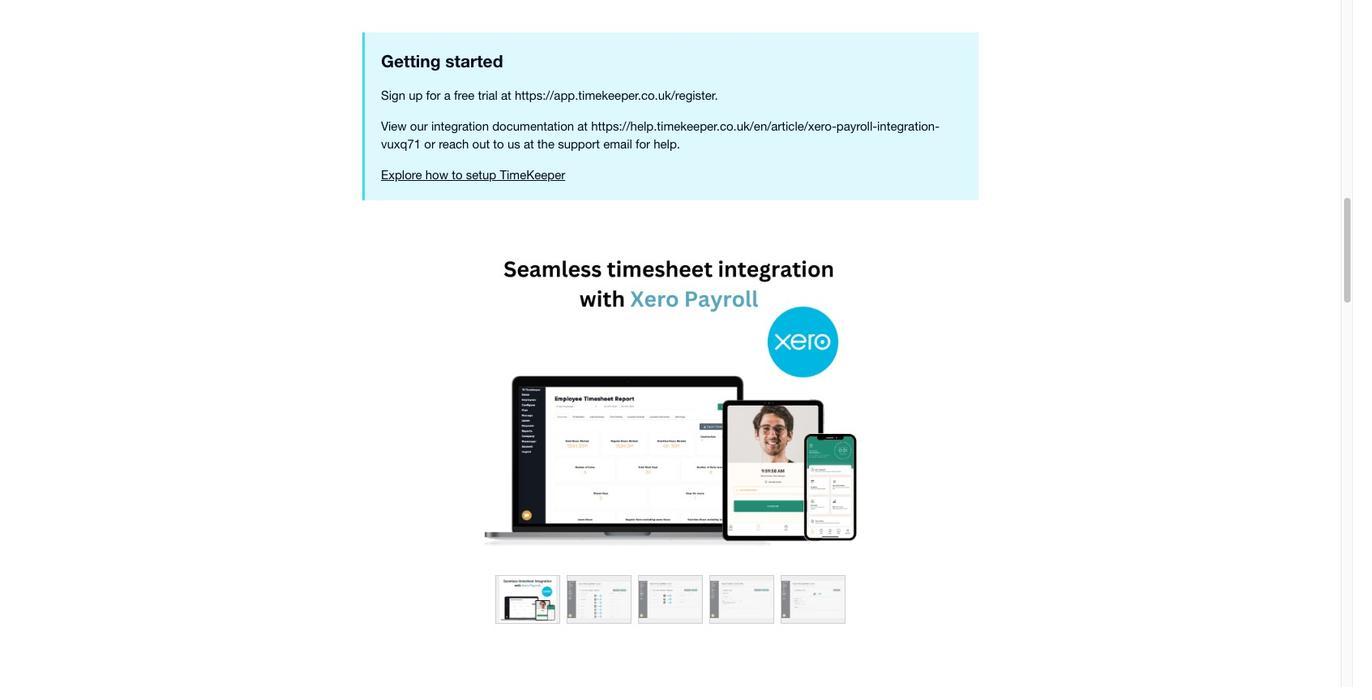 Task type: describe. For each thing, give the bounding box(es) containing it.
https://app.timekeeper.co.uk/register.
[[515, 89, 718, 103]]

the
[[538, 137, 555, 151]]

0 horizontal spatial to
[[452, 168, 463, 182]]

up
[[409, 89, 423, 103]]

integration
[[431, 119, 489, 133]]

how
[[426, 168, 449, 182]]

explore how to setup timekeeper link
[[381, 166, 963, 184]]

free
[[454, 89, 475, 103]]

payroll-
[[837, 119, 878, 133]]

help.
[[654, 137, 681, 151]]

1 horizontal spatial at
[[524, 137, 534, 151]]

screenshot 5 of 5 for app timekeeper image
[[782, 576, 845, 623]]

for inside view our integration documentation at https://help.timekeeper.co.uk/en/article/xero-payroll-integration- vuxq71 or reach out to us at the support email for help.
[[636, 137, 651, 151]]

us
[[508, 137, 521, 151]]

view
[[381, 119, 407, 133]]

documentation
[[493, 119, 574, 133]]

screenshot 3 of 5 for app timekeeper image
[[639, 576, 702, 623]]

screenshot 1 of 5 for app timekeeper image
[[496, 576, 560, 623]]

trial
[[478, 89, 498, 103]]

sign up for a free trial at https://app.timekeeper.co.uk/register.
[[381, 89, 718, 103]]

sign
[[381, 89, 406, 103]]

0 horizontal spatial at
[[501, 89, 512, 103]]



Task type: vqa. For each thing, say whether or not it's contained in the screenshot.
'Ben Leitch Posted 17 Jun 2023'
no



Task type: locate. For each thing, give the bounding box(es) containing it.
at
[[501, 89, 512, 103], [578, 119, 588, 133], [524, 137, 534, 151]]

to left us
[[493, 137, 504, 151]]

0 vertical spatial to
[[493, 137, 504, 151]]

or
[[425, 137, 436, 151]]

1 vertical spatial at
[[578, 119, 588, 133]]

0 vertical spatial at
[[501, 89, 512, 103]]

1 horizontal spatial to
[[493, 137, 504, 151]]

for
[[426, 89, 441, 103], [636, 137, 651, 151]]

a
[[444, 89, 451, 103]]

getting started
[[381, 51, 503, 72]]

0 horizontal spatial for
[[426, 89, 441, 103]]

vuxq71
[[381, 137, 421, 151]]

integration-
[[878, 119, 940, 133]]

1 horizontal spatial for
[[636, 137, 651, 151]]

https://help.timekeeper.co.uk/en/article/xero-
[[592, 119, 837, 133]]

2 horizontal spatial at
[[578, 119, 588, 133]]

1 vertical spatial for
[[636, 137, 651, 151]]

support
[[558, 137, 600, 151]]

at up support
[[578, 119, 588, 133]]

explore
[[381, 168, 422, 182]]

getting
[[381, 51, 441, 72]]

at right trial
[[501, 89, 512, 103]]

our
[[410, 119, 428, 133]]

screenshot 1 for app timekeeper image
[[363, 233, 979, 558]]

to
[[493, 137, 504, 151], [452, 168, 463, 182]]

2 vertical spatial at
[[524, 137, 534, 151]]

explore how to setup timekeeper
[[381, 168, 566, 182]]

to right how
[[452, 168, 463, 182]]

to inside view our integration documentation at https://help.timekeeper.co.uk/en/article/xero-payroll-integration- vuxq71 or reach out to us at the support email for help.
[[493, 137, 504, 151]]

timekeeper
[[500, 168, 566, 182]]

email
[[604, 137, 633, 151]]

for left the help.
[[636, 137, 651, 151]]

0 vertical spatial for
[[426, 89, 441, 103]]

setup
[[466, 168, 497, 182]]

at right us
[[524, 137, 534, 151]]

1 vertical spatial to
[[452, 168, 463, 182]]

screenshot 4 of 5 for app timekeeper image
[[711, 576, 774, 623]]

view our integration documentation at https://help.timekeeper.co.uk/en/article/xero-payroll-integration- vuxq71 or reach out to us at the support email for help.
[[381, 119, 940, 151]]

for left a
[[426, 89, 441, 103]]

reach
[[439, 137, 469, 151]]

started
[[446, 51, 503, 72]]

out
[[473, 137, 490, 151]]

screenshot 2 of 5 for app timekeeper image
[[568, 576, 631, 623]]



